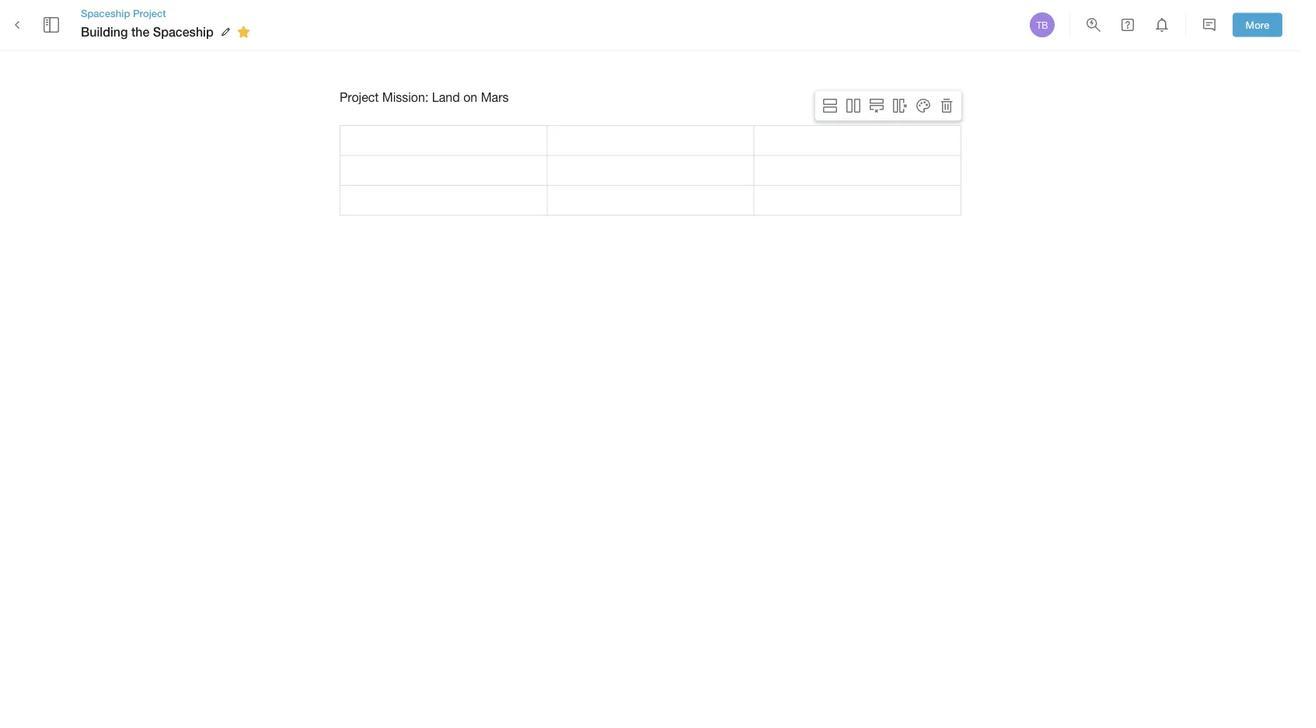 Task type: locate. For each thing, give the bounding box(es) containing it.
0 vertical spatial project
[[133, 7, 166, 19]]

project up building the spaceship
[[133, 7, 166, 19]]

spaceship up building
[[81, 7, 130, 19]]

1 vertical spatial project
[[340, 90, 379, 104]]

1 vertical spatial spaceship
[[153, 24, 214, 39]]

1 horizontal spatial project
[[340, 90, 379, 104]]

0 vertical spatial spaceship
[[81, 7, 130, 19]]

project
[[133, 7, 166, 19], [340, 90, 379, 104]]

spaceship down spaceship project link
[[153, 24, 214, 39]]

mars
[[481, 90, 509, 104]]

more
[[1246, 19, 1270, 31]]

spaceship project link
[[81, 6, 256, 20]]

land
[[432, 90, 460, 104]]

spaceship
[[81, 7, 130, 19], [153, 24, 214, 39]]

project left mission:
[[340, 90, 379, 104]]

1 horizontal spatial spaceship
[[153, 24, 214, 39]]



Task type: describe. For each thing, give the bounding box(es) containing it.
0 horizontal spatial project
[[133, 7, 166, 19]]

mission:
[[382, 90, 429, 104]]

tb
[[1037, 19, 1048, 30]]

building
[[81, 24, 128, 39]]

project mission: land on mars
[[340, 90, 509, 104]]

tb button
[[1028, 10, 1057, 40]]

the
[[131, 24, 150, 39]]

more button
[[1233, 13, 1283, 37]]

0 horizontal spatial spaceship
[[81, 7, 130, 19]]

on
[[463, 90, 478, 104]]

building the spaceship
[[81, 24, 214, 39]]

spaceship project
[[81, 7, 166, 19]]



Task type: vqa. For each thing, say whether or not it's contained in the screenshot.
on
yes



